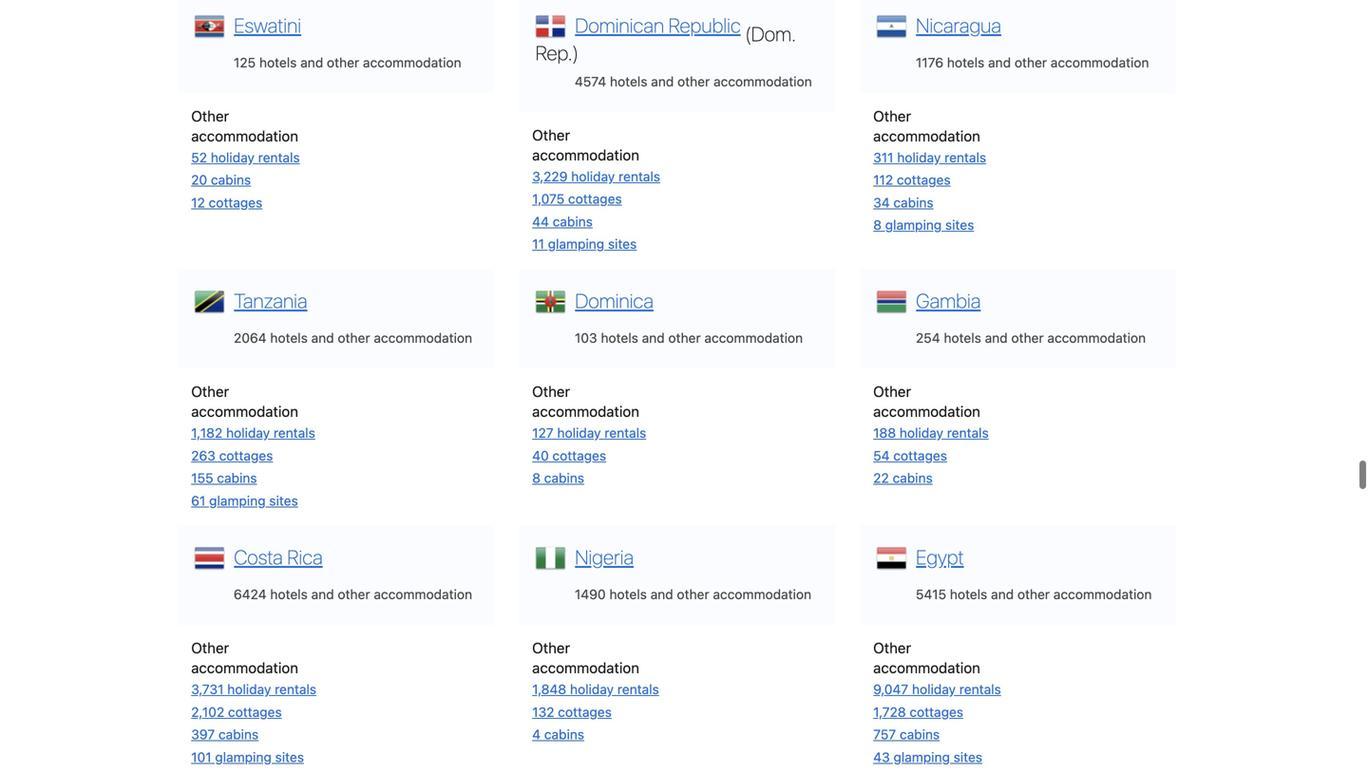 Task type: vqa. For each thing, say whether or not it's contained in the screenshot.
'kitchenware.'
no



Task type: describe. For each thing, give the bounding box(es) containing it.
1,182
[[191, 425, 223, 441]]

other for tanzania
[[338, 330, 370, 346]]

44
[[532, 214, 549, 229]]

757 cabins link
[[873, 727, 940, 743]]

tanzania link
[[229, 286, 307, 313]]

1,728
[[873, 705, 906, 720]]

and for egypt
[[991, 587, 1014, 603]]

34 cabins link
[[873, 195, 934, 210]]

22
[[873, 470, 889, 486]]

hotels for nigeria
[[609, 587, 647, 603]]

rentals for nicaragua
[[945, 149, 986, 165]]

1,728 cottages link
[[873, 705, 964, 720]]

112
[[873, 172, 893, 188]]

1,075
[[532, 191, 565, 207]]

and for nicaragua
[[988, 54, 1011, 70]]

1,075 cottages link
[[532, 191, 622, 207]]

1,182 holiday rentals link
[[191, 425, 315, 441]]

holiday for dominican republic
[[571, 168, 615, 184]]

101 glamping sites link
[[191, 750, 304, 765]]

holiday for tanzania
[[226, 425, 270, 441]]

103 hotels and other accommodation
[[575, 330, 803, 346]]

1176
[[916, 54, 944, 70]]

dominican republic link
[[570, 11, 741, 37]]

8 inside other accommodation 127 holiday rentals 40 cottages 8 cabins
[[532, 470, 541, 486]]

263 cottages link
[[191, 448, 273, 463]]

132 cottages link
[[532, 705, 612, 720]]

gambia
[[916, 289, 981, 313]]

sites for dominican republic
[[608, 236, 637, 252]]

nicaragua
[[916, 13, 1001, 37]]

and for nigeria
[[651, 587, 673, 603]]

accommodation inside other accommodation 311 holiday rentals 112 cottages 34 cabins 8 glamping sites
[[873, 127, 981, 144]]

sites for tanzania
[[269, 493, 298, 509]]

republic
[[669, 13, 741, 37]]

other for nicaragua
[[1015, 54, 1047, 70]]

11
[[532, 236, 544, 252]]

12
[[191, 195, 205, 210]]

rentals for tanzania
[[274, 425, 315, 441]]

hotels for dominica
[[601, 330, 638, 346]]

127 holiday rentals link
[[532, 425, 646, 441]]

other accommodation 311 holiday rentals 112 cottages 34 cabins 8 glamping sites
[[873, 107, 986, 233]]

rentals for nigeria
[[617, 682, 659, 698]]

2064 hotels and other accommodation
[[234, 330, 472, 346]]

other accommodation 52 holiday rentals 20 cabins 12 cottages
[[191, 107, 300, 210]]

44 cabins link
[[532, 214, 593, 229]]

glamping for egypt
[[894, 750, 950, 765]]

holiday for nicaragua
[[897, 149, 941, 165]]

costa
[[234, 546, 283, 569]]

cottages for egypt
[[910, 705, 964, 720]]

cottages for tanzania
[[219, 448, 273, 463]]

egypt
[[916, 546, 964, 569]]

1176 hotels and other accommodation
[[916, 54, 1149, 70]]

52 holiday rentals link
[[191, 149, 300, 165]]

254
[[916, 330, 940, 346]]

egypt link
[[911, 543, 964, 569]]

glamping for nicaragua
[[885, 217, 942, 233]]

40
[[532, 448, 549, 463]]

other for nigeria
[[677, 587, 709, 603]]

dominica
[[575, 289, 654, 313]]

hotels for gambia
[[944, 330, 981, 346]]

hotels for costa rica
[[270, 587, 308, 603]]

2,102 cottages link
[[191, 705, 282, 720]]

rentals for costa rica
[[275, 682, 316, 698]]

263
[[191, 448, 216, 463]]

accommodation inside other accommodation 1,848 holiday rentals 132 cottages 4 cabins
[[532, 660, 639, 677]]

(dom.
[[745, 22, 796, 45]]

cottages for nigeria
[[558, 705, 612, 720]]

6424 hotels and other accommodation
[[234, 587, 472, 603]]

other for eswatini
[[191, 107, 229, 124]]

9,047 holiday rentals link
[[873, 682, 1001, 698]]

3,229 holiday rentals link
[[532, 168, 660, 184]]

40 cottages link
[[532, 448, 606, 463]]

glamping for dominican republic
[[548, 236, 604, 252]]

hotels for eswatini
[[259, 54, 297, 70]]

eswatini
[[234, 13, 301, 37]]

3,731 holiday rentals link
[[191, 682, 316, 698]]

dominica link
[[570, 286, 654, 313]]

8 inside other accommodation 311 holiday rentals 112 cottages 34 cabins 8 glamping sites
[[873, 217, 882, 233]]

other accommodation 127 holiday rentals 40 cottages 8 cabins
[[532, 383, 646, 486]]

2,102
[[191, 705, 224, 720]]

cottages for dominican republic
[[568, 191, 622, 207]]

nicaragua link
[[911, 11, 1001, 37]]

holiday for dominica
[[557, 425, 601, 441]]

other for tanzania
[[191, 383, 229, 400]]

accommodation inside other accommodation 52 holiday rentals 20 cabins 12 cottages
[[191, 127, 298, 144]]

other for costa rica
[[191, 640, 229, 657]]

4 cabins link
[[532, 727, 584, 743]]

3,731
[[191, 682, 224, 698]]

43 glamping sites link
[[873, 750, 983, 765]]

other accommodation 3,229 holiday rentals 1,075 cottages 44 cabins 11 glamping sites
[[532, 126, 660, 252]]

dominican
[[575, 13, 664, 37]]

and for tanzania
[[311, 330, 334, 346]]

other for dominica
[[668, 330, 701, 346]]

cottages inside other accommodation 52 holiday rentals 20 cabins 12 cottages
[[209, 195, 263, 210]]

61 glamping sites link
[[191, 493, 298, 509]]

hotels for egypt
[[950, 587, 988, 603]]

eswatini link
[[229, 11, 301, 37]]

accommodation inside other accommodation 9,047 holiday rentals 1,728 cottages 757 cabins 43 glamping sites
[[873, 660, 981, 677]]

other for eswatini
[[327, 54, 359, 70]]

cabins for dominican republic
[[553, 214, 593, 229]]

188 holiday rentals link
[[873, 425, 989, 441]]

glamping for tanzania
[[209, 493, 266, 509]]



Task type: locate. For each thing, give the bounding box(es) containing it.
3,229
[[532, 168, 568, 184]]

cottages inside other accommodation 3,229 holiday rentals 1,075 cottages 44 cabins 11 glamping sites
[[568, 191, 622, 207]]

holiday inside other accommodation 188 holiday rentals 54 cottages 22 cabins
[[900, 425, 944, 441]]

sites inside other accommodation 9,047 holiday rentals 1,728 cottages 757 cabins 43 glamping sites
[[954, 750, 983, 765]]

4574 hotels and other accommodation
[[575, 73, 812, 89]]

112 cottages link
[[873, 172, 951, 188]]

cottages inside other accommodation 3,731 holiday rentals 2,102 cottages 397 cabins 101 glamping sites
[[228, 705, 282, 720]]

cottages for gambia
[[893, 448, 947, 463]]

hotels
[[259, 54, 297, 70], [947, 54, 985, 70], [610, 73, 648, 89], [270, 330, 308, 346], [601, 330, 638, 346], [944, 330, 981, 346], [270, 587, 308, 603], [609, 587, 647, 603], [950, 587, 988, 603]]

other accommodation 1,848 holiday rentals 132 cottages 4 cabins
[[532, 640, 659, 743]]

rentals inside other accommodation 3,229 holiday rentals 1,075 cottages 44 cabins 11 glamping sites
[[619, 168, 660, 184]]

and right 5415
[[991, 587, 1014, 603]]

accommodation
[[363, 54, 461, 70], [1051, 54, 1149, 70], [714, 73, 812, 89], [191, 127, 298, 144], [873, 127, 981, 144], [532, 146, 639, 163], [374, 330, 472, 346], [705, 330, 803, 346], [1048, 330, 1146, 346], [191, 403, 298, 420], [532, 403, 639, 420], [873, 403, 981, 420], [374, 587, 472, 603], [713, 587, 812, 603], [1054, 587, 1152, 603], [191, 660, 298, 677], [532, 660, 639, 677], [873, 660, 981, 677]]

sites up dominica link
[[608, 236, 637, 252]]

cottages for nicaragua
[[897, 172, 951, 188]]

6424
[[234, 587, 267, 603]]

other up 9,047
[[873, 640, 911, 657]]

holiday inside other accommodation 1,848 holiday rentals 132 cottages 4 cabins
[[570, 682, 614, 698]]

and down (dom. rep.)
[[651, 73, 674, 89]]

cottages for costa rica
[[228, 705, 282, 720]]

and for eswatini
[[300, 54, 323, 70]]

1 vertical spatial 8
[[532, 470, 541, 486]]

cottages down 311 holiday rentals link
[[897, 172, 951, 188]]

hotels right 5415
[[950, 587, 988, 603]]

and
[[300, 54, 323, 70], [988, 54, 1011, 70], [651, 73, 674, 89], [311, 330, 334, 346], [642, 330, 665, 346], [985, 330, 1008, 346], [311, 587, 334, 603], [651, 587, 673, 603], [991, 587, 1014, 603]]

cabins down 54 cottages link
[[893, 470, 933, 486]]

cottages
[[897, 172, 951, 188], [568, 191, 622, 207], [209, 195, 263, 210], [219, 448, 273, 463], [553, 448, 606, 463], [893, 448, 947, 463], [228, 705, 282, 720], [558, 705, 612, 720], [910, 705, 964, 720]]

other inside other accommodation 3,229 holiday rentals 1,075 cottages 44 cabins 11 glamping sites
[[532, 126, 570, 143]]

other for dominican republic
[[532, 126, 570, 143]]

34
[[873, 195, 890, 210]]

hotels right the 1490
[[609, 587, 647, 603]]

rentals up 112 cottages link
[[945, 149, 986, 165]]

0 horizontal spatial 8
[[532, 470, 541, 486]]

hotels right 103
[[601, 330, 638, 346]]

cabins inside other accommodation 52 holiday rentals 20 cabins 12 cottages
[[211, 172, 251, 188]]

gambia link
[[911, 286, 981, 313]]

hotels right 125
[[259, 54, 297, 70]]

cabins down 1,075 cottages link
[[553, 214, 593, 229]]

other inside other accommodation 3,731 holiday rentals 2,102 cottages 397 cabins 101 glamping sites
[[191, 640, 229, 657]]

8 glamping sites link
[[873, 217, 974, 233]]

sites
[[945, 217, 974, 233], [608, 236, 637, 252], [269, 493, 298, 509], [275, 750, 304, 765], [954, 750, 983, 765]]

other inside other accommodation 9,047 holiday rentals 1,728 cottages 757 cabins 43 glamping sites
[[873, 640, 911, 657]]

397
[[191, 727, 215, 743]]

127
[[532, 425, 554, 441]]

cabins down 263 cottages link
[[217, 470, 257, 486]]

cabins down "132 cottages" 'link'
[[544, 727, 584, 743]]

rentals for gambia
[[947, 425, 989, 441]]

accommodation inside other accommodation 188 holiday rentals 54 cottages 22 cabins
[[873, 403, 981, 420]]

glamping inside other accommodation 311 holiday rentals 112 cottages 34 cabins 8 glamping sites
[[885, 217, 942, 233]]

rentals up 54 cottages link
[[947, 425, 989, 441]]

other for nicaragua
[[873, 107, 911, 124]]

12 cottages link
[[191, 195, 263, 210]]

accommodation inside other accommodation 1,182 holiday rentals 263 cottages 155 cabins 61 glamping sites
[[191, 403, 298, 420]]

accommodation inside other accommodation 3,731 holiday rentals 2,102 cottages 397 cabins 101 glamping sites
[[191, 660, 298, 677]]

sites inside other accommodation 3,229 holiday rentals 1,075 cottages 44 cabins 11 glamping sites
[[608, 236, 637, 252]]

hotels for nicaragua
[[947, 54, 985, 70]]

holiday for egypt
[[912, 682, 956, 698]]

sites up costa rica link
[[269, 493, 298, 509]]

holiday for nigeria
[[570, 682, 614, 698]]

cottages down 3,731 holiday rentals link
[[228, 705, 282, 720]]

rentals for egypt
[[960, 682, 1001, 698]]

other for gambia
[[873, 383, 911, 400]]

cabins
[[211, 172, 251, 188], [894, 195, 934, 210], [553, 214, 593, 229], [217, 470, 257, 486], [544, 470, 584, 486], [893, 470, 933, 486], [218, 727, 259, 743], [544, 727, 584, 743], [900, 727, 940, 743]]

hotels right 2064
[[270, 330, 308, 346]]

cabins for costa rica
[[218, 727, 259, 743]]

cottages for dominica
[[553, 448, 606, 463]]

glamping down 155 cabins link
[[209, 493, 266, 509]]

hotels right 254
[[944, 330, 981, 346]]

and down the rica
[[311, 587, 334, 603]]

rentals up 61 glamping sites link
[[274, 425, 315, 441]]

other accommodation 1,182 holiday rentals 263 cottages 155 cabins 61 glamping sites
[[191, 383, 315, 509]]

holiday up 1,728 cottages link
[[912, 682, 956, 698]]

cabins for nigeria
[[544, 727, 584, 743]]

holiday inside other accommodation 311 holiday rentals 112 cottages 34 cabins 8 glamping sites
[[897, 149, 941, 165]]

other inside other accommodation 188 holiday rentals 54 cottages 22 cabins
[[873, 383, 911, 400]]

holiday inside other accommodation 3,731 holiday rentals 2,102 cottages 397 cabins 101 glamping sites
[[227, 682, 271, 698]]

cabins for tanzania
[[217, 470, 257, 486]]

101
[[191, 750, 211, 765]]

holiday
[[211, 149, 255, 165], [897, 149, 941, 165], [571, 168, 615, 184], [226, 425, 270, 441], [557, 425, 601, 441], [900, 425, 944, 441], [227, 682, 271, 698], [570, 682, 614, 698], [912, 682, 956, 698]]

8 down 34
[[873, 217, 882, 233]]

glamping inside other accommodation 1,182 holiday rentals 263 cottages 155 cabins 61 glamping sites
[[209, 493, 266, 509]]

sites for egypt
[[954, 750, 983, 765]]

cabins inside other accommodation 3,731 holiday rentals 2,102 cottages 397 cabins 101 glamping sites
[[218, 727, 259, 743]]

cottages down 20 cabins link
[[209, 195, 263, 210]]

cabins down 1,728 cottages link
[[900, 727, 940, 743]]

cabins inside other accommodation 188 holiday rentals 54 cottages 22 cabins
[[893, 470, 933, 486]]

sites inside other accommodation 3,731 holiday rentals 2,102 cottages 397 cabins 101 glamping sites
[[275, 750, 304, 765]]

and right the 1490
[[651, 587, 673, 603]]

holiday inside other accommodation 3,229 holiday rentals 1,075 cottages 44 cabins 11 glamping sites
[[571, 168, 615, 184]]

cottages down 3,229 holiday rentals link
[[568, 191, 622, 207]]

and down eswatini
[[300, 54, 323, 70]]

311
[[873, 149, 894, 165]]

glamping down "44 cabins" link
[[548, 236, 604, 252]]

holiday up 2,102 cottages link on the left of page
[[227, 682, 271, 698]]

holiday up 263 cottages link
[[226, 425, 270, 441]]

1 horizontal spatial 8
[[873, 217, 882, 233]]

132
[[532, 705, 554, 720]]

cottages inside other accommodation 311 holiday rentals 112 cottages 34 cabins 8 glamping sites
[[897, 172, 951, 188]]

holiday up 1,075 cottages link
[[571, 168, 615, 184]]

holiday for gambia
[[900, 425, 944, 441]]

5415 hotels and other accommodation
[[916, 587, 1152, 603]]

125
[[234, 54, 256, 70]]

0 vertical spatial 8
[[873, 217, 882, 233]]

holiday inside other accommodation 52 holiday rentals 20 cabins 12 cottages
[[211, 149, 255, 165]]

rep.)
[[536, 41, 579, 64]]

other for costa rica
[[338, 587, 370, 603]]

other up "3,229"
[[532, 126, 570, 143]]

holiday for costa rica
[[227, 682, 271, 698]]

glamping inside other accommodation 3,229 holiday rentals 1,075 cottages 44 cabins 11 glamping sites
[[548, 236, 604, 252]]

glamping for costa rica
[[215, 750, 272, 765]]

cabins for dominica
[[544, 470, 584, 486]]

rentals inside other accommodation 1,182 holiday rentals 263 cottages 155 cabins 61 glamping sites
[[274, 425, 315, 441]]

holiday inside other accommodation 1,182 holiday rentals 263 cottages 155 cabins 61 glamping sites
[[226, 425, 270, 441]]

rentals inside other accommodation 9,047 holiday rentals 1,728 cottages 757 cabins 43 glamping sites
[[960, 682, 1001, 698]]

tanzania
[[234, 289, 307, 313]]

and right 254
[[985, 330, 1008, 346]]

other for dominica
[[532, 383, 570, 400]]

rentals inside other accommodation 52 holiday rentals 20 cabins 12 cottages
[[258, 149, 300, 165]]

cottages inside other accommodation 9,047 holiday rentals 1,728 cottages 757 cabins 43 glamping sites
[[910, 705, 964, 720]]

glamping inside other accommodation 9,047 holiday rentals 1,728 cottages 757 cabins 43 glamping sites
[[894, 750, 950, 765]]

cabins inside other accommodation 1,182 holiday rentals 263 cottages 155 cabins 61 glamping sites
[[217, 470, 257, 486]]

sites inside other accommodation 1,182 holiday rentals 263 cottages 155 cabins 61 glamping sites
[[269, 493, 298, 509]]

cottages down "1,182 holiday rentals" link
[[219, 448, 273, 463]]

103
[[575, 330, 597, 346]]

cabins inside other accommodation 127 holiday rentals 40 cottages 8 cabins
[[544, 470, 584, 486]]

other up 52
[[191, 107, 229, 124]]

and down nicaragua
[[988, 54, 1011, 70]]

costa rica link
[[229, 543, 323, 569]]

rentals inside other accommodation 1,848 holiday rentals 132 cottages 4 cabins
[[617, 682, 659, 698]]

other for dominican republic
[[678, 73, 710, 89]]

rentals up 1,075 cottages link
[[619, 168, 660, 184]]

61
[[191, 493, 206, 509]]

cottages inside other accommodation 127 holiday rentals 40 cottages 8 cabins
[[553, 448, 606, 463]]

cabins down 2,102 cottages link on the left of page
[[218, 727, 259, 743]]

cottages down 127 holiday rentals link
[[553, 448, 606, 463]]

other for egypt
[[1018, 587, 1050, 603]]

rentals inside other accommodation 311 holiday rentals 112 cottages 34 cabins 8 glamping sites
[[945, 149, 986, 165]]

rentals right 1,848
[[617, 682, 659, 698]]

1,848
[[532, 682, 566, 698]]

sites inside other accommodation 311 holiday rentals 112 cottages 34 cabins 8 glamping sites
[[945, 217, 974, 233]]

cabins up '12 cottages' link
[[211, 172, 251, 188]]

hotels for tanzania
[[270, 330, 308, 346]]

other inside other accommodation 311 holiday rentals 112 cottages 34 cabins 8 glamping sites
[[873, 107, 911, 124]]

holiday inside other accommodation 9,047 holiday rentals 1,728 cottages 757 cabins 43 glamping sites
[[912, 682, 956, 698]]

1490
[[575, 587, 606, 603]]

rentals up 1,728 cottages link
[[960, 682, 1001, 698]]

cottages down '188 holiday rentals' link
[[893, 448, 947, 463]]

other for nigeria
[[532, 640, 570, 657]]

holiday up 40 cottages link
[[557, 425, 601, 441]]

holiday up 54 cottages link
[[900, 425, 944, 441]]

311 holiday rentals link
[[873, 149, 986, 165]]

cottages inside other accommodation 1,182 holiday rentals 263 cottages 155 cabins 61 glamping sites
[[219, 448, 273, 463]]

holiday up 20 cabins link
[[211, 149, 255, 165]]

cabins down 40 cottages link
[[544, 470, 584, 486]]

nigeria
[[575, 546, 634, 569]]

cottages inside other accommodation 188 holiday rentals 54 cottages 22 cabins
[[893, 448, 947, 463]]

hotels for dominican republic
[[610, 73, 648, 89]]

54 cottages link
[[873, 448, 947, 463]]

other inside other accommodation 52 holiday rentals 20 cabins 12 cottages
[[191, 107, 229, 124]]

5415
[[916, 587, 946, 603]]

rentals inside other accommodation 127 holiday rentals 40 cottages 8 cabins
[[605, 425, 646, 441]]

2064
[[234, 330, 267, 346]]

other
[[191, 107, 229, 124], [873, 107, 911, 124], [532, 126, 570, 143], [191, 383, 229, 400], [532, 383, 570, 400], [873, 383, 911, 400], [191, 640, 229, 657], [532, 640, 570, 657], [873, 640, 911, 657]]

cabins inside other accommodation 1,848 holiday rentals 132 cottages 4 cabins
[[544, 727, 584, 743]]

other inside other accommodation 1,182 holiday rentals 263 cottages 155 cabins 61 glamping sites
[[191, 383, 229, 400]]

other accommodation 3,731 holiday rentals 2,102 cottages 397 cabins 101 glamping sites
[[191, 640, 316, 765]]

757
[[873, 727, 896, 743]]

costa rica
[[234, 546, 323, 569]]

sites down 2,102 cottages link on the left of page
[[275, 750, 304, 765]]

cabins inside other accommodation 3,229 holiday rentals 1,075 cottages 44 cabins 11 glamping sites
[[553, 214, 593, 229]]

hotels right 1176
[[947, 54, 985, 70]]

43
[[873, 750, 890, 765]]

8 cabins link
[[532, 470, 584, 486]]

cabins inside other accommodation 9,047 holiday rentals 1,728 cottages 757 cabins 43 glamping sites
[[900, 727, 940, 743]]

other accommodation 9,047 holiday rentals 1,728 cottages 757 cabins 43 glamping sites
[[873, 640, 1001, 765]]

glamping down '34 cabins' link
[[885, 217, 942, 233]]

cabins inside other accommodation 311 holiday rentals 112 cottages 34 cabins 8 glamping sites
[[894, 195, 934, 210]]

11 glamping sites link
[[532, 236, 637, 252]]

rica
[[287, 546, 323, 569]]

accommodation inside other accommodation 3,229 holiday rentals 1,075 cottages 44 cabins 11 glamping sites
[[532, 146, 639, 163]]

4574
[[575, 73, 606, 89]]

and for dominica
[[642, 330, 665, 346]]

125 hotels and other accommodation
[[234, 54, 461, 70]]

other up the 188
[[873, 383, 911, 400]]

and for dominican republic
[[651, 73, 674, 89]]

cottages down 1,848 holiday rentals link on the bottom left of the page
[[558, 705, 612, 720]]

20
[[191, 172, 207, 188]]

glamping inside other accommodation 3,731 holiday rentals 2,102 cottages 397 cabins 101 glamping sites
[[215, 750, 272, 765]]

cabins for gambia
[[893, 470, 933, 486]]

glamping down 397 cabins link
[[215, 750, 272, 765]]

other for gambia
[[1011, 330, 1044, 346]]

rentals inside other accommodation 3,731 holiday rentals 2,102 cottages 397 cabins 101 glamping sites
[[275, 682, 316, 698]]

22 cabins link
[[873, 470, 933, 486]]

holiday up 112 cottages link
[[897, 149, 941, 165]]

other up 1,848
[[532, 640, 570, 657]]

and for costa rica
[[311, 587, 334, 603]]

other inside other accommodation 127 holiday rentals 40 cottages 8 cabins
[[532, 383, 570, 400]]

holiday inside other accommodation 127 holiday rentals 40 cottages 8 cabins
[[557, 425, 601, 441]]

9,047
[[873, 682, 909, 698]]

155 cabins link
[[191, 470, 257, 486]]

sites down 1,728 cottages link
[[954, 750, 983, 765]]

rentals up 2,102 cottages link on the left of page
[[275, 682, 316, 698]]

rentals up 40 cottages link
[[605, 425, 646, 441]]

hotels down costa rica
[[270, 587, 308, 603]]

holiday up "132 cottages" 'link'
[[570, 682, 614, 698]]

and right 2064
[[311, 330, 334, 346]]

nigeria link
[[570, 543, 634, 569]]

other up 1,182 at the left bottom of the page
[[191, 383, 229, 400]]

rentals for dominican republic
[[619, 168, 660, 184]]

cabins for nicaragua
[[894, 195, 934, 210]]

rentals for dominica
[[605, 425, 646, 441]]

holiday for eswatini
[[211, 149, 255, 165]]

sites for nicaragua
[[945, 217, 974, 233]]

glamping down 757 cabins link
[[894, 750, 950, 765]]

other accommodation 188 holiday rentals 54 cottages 22 cabins
[[873, 383, 989, 486]]

hotels right 4574
[[610, 73, 648, 89]]

other up 127
[[532, 383, 570, 400]]

other for egypt
[[873, 640, 911, 657]]

188
[[873, 425, 896, 441]]

155
[[191, 470, 213, 486]]

sites for costa rica
[[275, 750, 304, 765]]

dominican republic
[[575, 13, 741, 37]]

and for gambia
[[985, 330, 1008, 346]]

other inside other accommodation 1,848 holiday rentals 132 cottages 4 cabins
[[532, 640, 570, 657]]

4
[[532, 727, 541, 743]]

1,848 holiday rentals link
[[532, 682, 659, 698]]

cabins for egypt
[[900, 727, 940, 743]]

rentals for eswatini
[[258, 149, 300, 165]]

8 down 40
[[532, 470, 541, 486]]

20 cabins link
[[191, 172, 251, 188]]

rentals up '12 cottages' link
[[258, 149, 300, 165]]

and down dominica in the left top of the page
[[642, 330, 665, 346]]

other up 3,731
[[191, 640, 229, 657]]

cottages inside other accommodation 1,848 holiday rentals 132 cottages 4 cabins
[[558, 705, 612, 720]]

cottages down 9,047 holiday rentals link
[[910, 705, 964, 720]]

254 hotels and other accommodation
[[916, 330, 1146, 346]]

sites down 112 cottages link
[[945, 217, 974, 233]]

other up 311
[[873, 107, 911, 124]]

rentals inside other accommodation 188 holiday rentals 54 cottages 22 cabins
[[947, 425, 989, 441]]

accommodation inside other accommodation 127 holiday rentals 40 cottages 8 cabins
[[532, 403, 639, 420]]

cabins down 112 cottages link
[[894, 195, 934, 210]]

397 cabins link
[[191, 727, 259, 743]]



